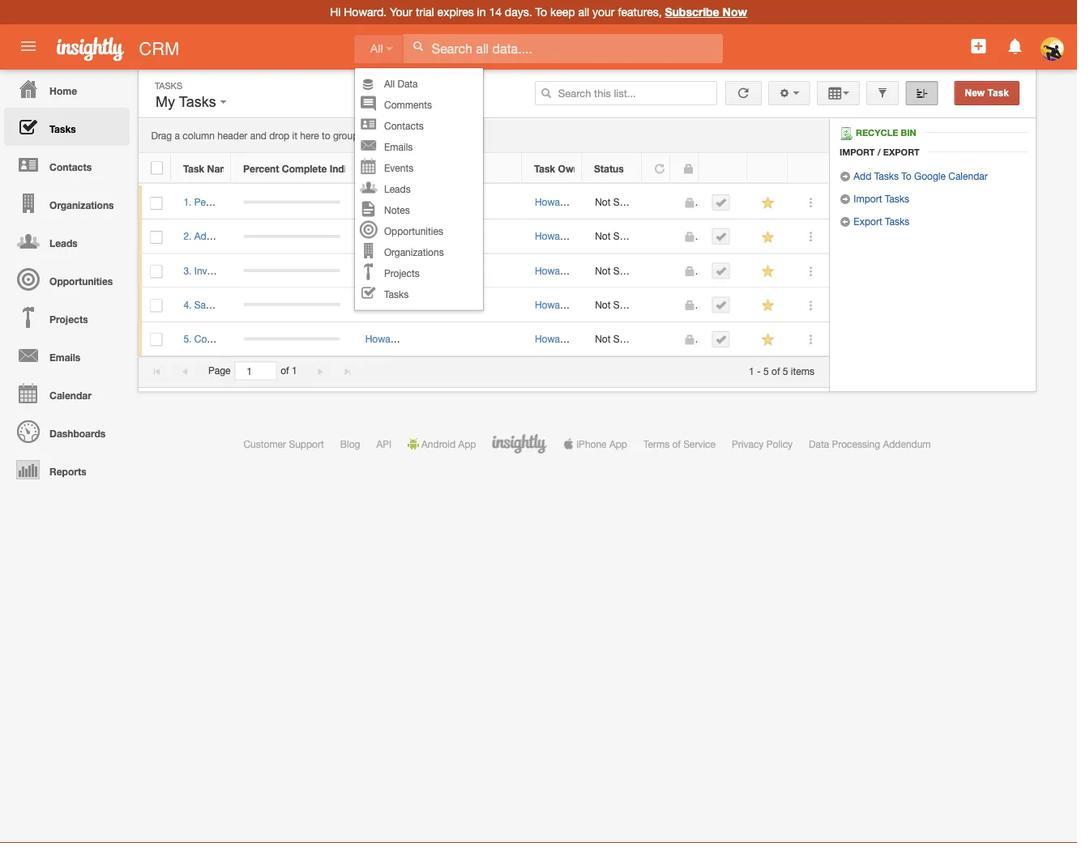 Task type: locate. For each thing, give the bounding box(es) containing it.
howard brown not started for 4. save your emails
[[535, 299, 645, 311]]

privacy policy link
[[732, 439, 793, 450]]

bin
[[901, 128, 917, 138]]

14
[[489, 5, 502, 19]]

hi
[[330, 5, 341, 19]]

all data link
[[355, 73, 483, 94]]

1 vertical spatial following image
[[761, 298, 776, 313]]

0 horizontal spatial to
[[535, 5, 547, 19]]

and inside "row"
[[287, 333, 304, 345]]

1 vertical spatial opportunities
[[50, 276, 113, 287]]

howard brown link
[[365, 197, 430, 208], [535, 197, 600, 208], [365, 231, 430, 242], [535, 231, 600, 242], [365, 265, 430, 276], [535, 265, 600, 276], [365, 299, 430, 311], [535, 299, 600, 311], [365, 333, 430, 345], [535, 333, 600, 345]]

policy
[[767, 439, 793, 450]]

0 horizontal spatial 5
[[764, 365, 769, 377]]

1 horizontal spatial opportunities
[[384, 226, 443, 237]]

white image
[[412, 41, 424, 52]]

task right new
[[988, 88, 1009, 98]]

all for all data
[[384, 78, 395, 89]]

1. personalize your account
[[184, 197, 304, 208]]

all up comments
[[384, 78, 395, 89]]

leads inside navigation
[[50, 238, 78, 249]]

new
[[965, 88, 985, 98]]

contacts down home
[[50, 161, 92, 173]]

drag a column header and drop it here to group by that column
[[151, 130, 426, 142]]

circle arrow left image
[[840, 216, 851, 228]]

import left /
[[840, 147, 875, 157]]

1 horizontal spatial 1
[[749, 365, 755, 377]]

not started cell for 1. personalize your account
[[583, 186, 645, 220]]

android
[[422, 439, 456, 450]]

3 not from the top
[[595, 265, 611, 276]]

task owner status
[[534, 163, 624, 174]]

1 following image from the top
[[761, 230, 776, 245]]

3.
[[184, 265, 192, 276]]

to right connect
[[234, 333, 243, 345]]

projects link
[[355, 263, 483, 284], [4, 298, 130, 336]]

contacts link
[[355, 115, 483, 137], [4, 146, 130, 184]]

contacts link down home
[[4, 146, 130, 184]]

your
[[593, 5, 615, 19], [247, 197, 266, 208], [215, 231, 234, 242], [220, 265, 239, 276], [219, 299, 238, 311], [245, 333, 264, 345]]

1 horizontal spatial opportunities link
[[355, 221, 483, 242]]

0 horizontal spatial contacts link
[[4, 146, 130, 184]]

1 horizontal spatial data
[[809, 439, 830, 450]]

3 press ctrl + space to group column header from the left
[[788, 153, 829, 184]]

0 horizontal spatial to
[[234, 333, 243, 345]]

1 horizontal spatial leads link
[[355, 179, 483, 200]]

projects down notes
[[384, 268, 420, 279]]

all data
[[384, 78, 418, 89]]

1 vertical spatial organizations
[[384, 247, 444, 258]]

cell
[[231, 186, 353, 220], [413, 186, 522, 220], [643, 186, 671, 220], [700, 186, 748, 220], [231, 220, 353, 254], [413, 220, 522, 254], [643, 220, 671, 254], [700, 220, 748, 254], [231, 254, 353, 288], [413, 254, 522, 288], [643, 254, 671, 288], [700, 254, 748, 288], [231, 288, 353, 322], [413, 288, 522, 322], [643, 288, 671, 322], [700, 288, 748, 322], [231, 322, 353, 357], [413, 322, 522, 357], [643, 322, 671, 357], [700, 322, 748, 357]]

2 howard brown not started from the top
[[535, 231, 645, 242]]

cog image
[[779, 88, 791, 99]]

started for 5. connect to your files and apps
[[614, 333, 645, 345]]

your for account
[[247, 197, 266, 208]]

1 vertical spatial contacts
[[50, 161, 92, 173]]

following image
[[761, 195, 776, 211], [761, 264, 776, 279], [761, 332, 776, 348]]

howard brown for 5. connect to your files and apps
[[365, 333, 430, 345]]

1 vertical spatial following image
[[761, 264, 776, 279]]

1 started from the top
[[614, 197, 645, 208]]

task
[[988, 88, 1009, 98], [183, 163, 204, 174], [534, 163, 556, 174]]

1 vertical spatial calendar
[[50, 390, 91, 401]]

5 left the items
[[783, 365, 788, 377]]

2 following image from the top
[[761, 264, 776, 279]]

and
[[250, 130, 267, 142], [287, 333, 304, 345]]

4 not started cell from the top
[[583, 288, 645, 322]]

to left keep
[[535, 5, 547, 19]]

2. add your customers
[[184, 231, 283, 242]]

3 row from the top
[[139, 220, 829, 254]]

2 5 from the left
[[783, 365, 788, 377]]

show sidebar image
[[917, 88, 928, 99]]

5 started from the top
[[614, 333, 645, 345]]

all inside "link"
[[370, 42, 383, 55]]

1 horizontal spatial calendar
[[949, 170, 988, 182]]

projects up the calendar link
[[50, 314, 88, 325]]

following image
[[761, 230, 776, 245], [761, 298, 776, 313]]

howard brown for 2. add your customers
[[365, 231, 430, 242]]

to right here
[[322, 130, 330, 142]]

projects
[[384, 268, 420, 279], [50, 314, 88, 325]]

emails up the calendar link
[[50, 352, 80, 363]]

blog link
[[340, 439, 360, 450]]

navigation containing home
[[0, 70, 130, 489]]

not
[[595, 197, 611, 208], [595, 231, 611, 242], [595, 265, 611, 276], [595, 299, 611, 311], [595, 333, 611, 345]]

0 vertical spatial all
[[370, 42, 383, 55]]

1 vertical spatial mark this task complete image
[[715, 300, 727, 311]]

1 horizontal spatial tasks link
[[355, 284, 483, 305]]

1 vertical spatial opportunities link
[[4, 260, 130, 298]]

2 1 from the left
[[749, 365, 755, 377]]

data up comments
[[398, 78, 418, 89]]

1 howard brown not started from the top
[[535, 197, 645, 208]]

mark this task complete image for 5. connect to your files and apps
[[715, 334, 727, 345]]

4 not from the top
[[595, 299, 611, 311]]

0 horizontal spatial column
[[183, 130, 215, 142]]

1 horizontal spatial contacts
[[384, 120, 424, 132]]

press ctrl + space to group column header down cog icon
[[747, 153, 788, 184]]

1 howard brown from the top
[[365, 197, 430, 208]]

1 vertical spatial organizations link
[[355, 242, 483, 263]]

of right -
[[772, 365, 780, 377]]

export down bin on the right top of the page
[[883, 147, 920, 157]]

following image up -
[[761, 332, 776, 348]]

personalize
[[194, 197, 244, 208]]

1 row from the top
[[139, 153, 829, 184]]

not for 4. save your emails
[[595, 299, 611, 311]]

1 vertical spatial emails
[[50, 352, 80, 363]]

reports link
[[4, 451, 130, 489]]

task for task owner status
[[534, 163, 556, 174]]

0 vertical spatial import
[[840, 147, 875, 157]]

not for 1. personalize your account
[[595, 197, 611, 208]]

2 press ctrl + space to group column header from the left
[[747, 153, 788, 184]]

customers
[[237, 231, 283, 242]]

1 horizontal spatial organizations link
[[355, 242, 483, 263]]

not started cell for 2. add your customers
[[583, 220, 645, 254]]

your up the 3. invite your team
[[215, 231, 234, 242]]

1 following image from the top
[[761, 195, 776, 211]]

apps
[[306, 333, 328, 345]]

column right that
[[394, 130, 426, 142]]

row group containing 1. personalize your account
[[139, 186, 829, 357]]

recycle
[[856, 128, 899, 138]]

terms
[[644, 439, 670, 450]]

0 horizontal spatial export
[[854, 216, 883, 227]]

started for 2. add your customers
[[614, 231, 645, 242]]

0 vertical spatial following image
[[761, 195, 776, 211]]

contacts down comments
[[384, 120, 424, 132]]

3 howard brown from the top
[[365, 265, 430, 276]]

1 horizontal spatial and
[[287, 333, 304, 345]]

5 not from the top
[[595, 333, 611, 345]]

following image for 5. connect to your files and apps
[[761, 332, 776, 348]]

your left account
[[247, 197, 266, 208]]

and right files
[[287, 333, 304, 345]]

0 vertical spatial organizations link
[[4, 184, 130, 222]]

0 vertical spatial mark this task complete image
[[715, 265, 727, 277]]

press ctrl + space to group column header
[[699, 153, 747, 184], [747, 153, 788, 184], [788, 153, 829, 184]]

to left google
[[902, 170, 912, 182]]

1 vertical spatial contacts link
[[4, 146, 130, 184]]

import for import / export
[[840, 147, 875, 157]]

0 horizontal spatial all
[[370, 42, 383, 55]]

2 row from the top
[[139, 186, 829, 220]]

1 vertical spatial leads
[[50, 238, 78, 249]]

1 horizontal spatial leads
[[384, 184, 411, 195]]

1 horizontal spatial organizations
[[384, 247, 444, 258]]

1 vertical spatial data
[[809, 439, 830, 450]]

following image for 2. add your customers
[[761, 230, 776, 245]]

2 howard brown from the top
[[365, 231, 430, 242]]

1 - 5 of 5 items
[[749, 365, 815, 377]]

emails
[[384, 141, 413, 153], [50, 352, 80, 363]]

to
[[535, 5, 547, 19], [902, 170, 912, 182]]

following image left circle arrow right image at top right
[[761, 195, 776, 211]]

2 mark this task complete image from the top
[[715, 300, 727, 311]]

howard brown not started for 1. personalize your account
[[535, 197, 645, 208]]

your for emails
[[219, 299, 238, 311]]

all
[[370, 42, 383, 55], [384, 78, 395, 89]]

0 horizontal spatial contacts
[[50, 161, 92, 173]]

0 horizontal spatial emails
[[50, 352, 80, 363]]

all down howard.
[[370, 42, 383, 55]]

2 mark this task complete image from the top
[[715, 231, 727, 243]]

to inside add tasks to google calendar link
[[902, 170, 912, 182]]

3 mark this task complete image from the top
[[715, 334, 727, 345]]

0 horizontal spatial projects
[[50, 314, 88, 325]]

add right 2.
[[194, 231, 212, 242]]

2 app from the left
[[610, 439, 627, 450]]

1 not from the top
[[595, 197, 611, 208]]

1 horizontal spatial all
[[384, 78, 395, 89]]

6 row from the top
[[139, 322, 829, 357]]

1 not started cell from the top
[[583, 186, 645, 220]]

5 howard brown not started from the top
[[535, 333, 645, 345]]

1 vertical spatial leads link
[[4, 222, 130, 260]]

0 vertical spatial tasks link
[[4, 108, 130, 146]]

4. save your emails
[[184, 299, 268, 311]]

mark this task complete image
[[715, 197, 727, 208], [715, 231, 727, 243], [715, 334, 727, 345]]

mark this task complete image for 2. add your customers
[[715, 231, 727, 243]]

2 not started cell from the top
[[583, 220, 645, 254]]

3 not started cell from the top
[[583, 254, 645, 288]]

3 following image from the top
[[761, 332, 776, 348]]

hi howard. your trial expires in 14 days. to keep all your features, subscribe now
[[330, 5, 747, 19]]

0 vertical spatial add
[[854, 170, 872, 182]]

0 vertical spatial following image
[[761, 230, 776, 245]]

0 vertical spatial mark this task complete image
[[715, 197, 727, 208]]

calendar
[[949, 170, 988, 182], [50, 390, 91, 401]]

0 vertical spatial and
[[250, 130, 267, 142]]

2 column from the left
[[394, 130, 426, 142]]

4 howard brown from the top
[[365, 299, 430, 311]]

calendar up dashboards link
[[50, 390, 91, 401]]

import right circle arrow right image at top right
[[854, 193, 882, 204]]

app for android app
[[458, 439, 476, 450]]

events
[[384, 162, 414, 174]]

1 mark this task complete image from the top
[[715, 265, 727, 277]]

notes link
[[355, 200, 483, 221]]

5 not started cell from the top
[[583, 322, 645, 357]]

press ctrl + space to group column header right repeating task image
[[699, 153, 747, 184]]

2 vertical spatial following image
[[761, 332, 776, 348]]

1 horizontal spatial to
[[902, 170, 912, 182]]

1 vertical spatial import
[[854, 193, 882, 204]]

of right "1" field on the top
[[281, 365, 289, 377]]

refresh list image
[[736, 88, 751, 98]]

2 started from the top
[[614, 231, 645, 242]]

app right iphone
[[610, 439, 627, 450]]

calendar inside navigation
[[50, 390, 91, 401]]

1 horizontal spatial to
[[322, 130, 330, 142]]

projects link up the calendar link
[[4, 298, 130, 336]]

leads
[[384, 184, 411, 195], [50, 238, 78, 249]]

following image for 4. save your emails
[[761, 298, 776, 313]]

0 horizontal spatial add
[[194, 231, 212, 242]]

0 horizontal spatial organizations link
[[4, 184, 130, 222]]

emails inside navigation
[[50, 352, 80, 363]]

subscribe
[[665, 5, 720, 19]]

notifications image
[[1006, 36, 1025, 56]]

task left owner
[[534, 163, 556, 174]]

data left processing
[[809, 439, 830, 450]]

row containing task name
[[139, 153, 829, 184]]

0 horizontal spatial emails link
[[4, 336, 130, 375]]

0 horizontal spatial tasks link
[[4, 108, 130, 146]]

app right android
[[458, 439, 476, 450]]

export right 'circle arrow left' icon
[[854, 216, 883, 227]]

0 vertical spatial contacts
[[384, 120, 424, 132]]

howard brown for 4. save your emails
[[365, 299, 430, 311]]

your right save
[[219, 299, 238, 311]]

0 vertical spatial projects
[[384, 268, 420, 279]]

0 vertical spatial emails
[[384, 141, 413, 153]]

emails up 'events'
[[384, 141, 413, 153]]

1 vertical spatial add
[[194, 231, 212, 242]]

private task image
[[683, 163, 694, 175], [684, 197, 695, 209], [684, 232, 695, 243], [684, 300, 695, 311], [684, 334, 695, 346]]

not for 2. add your customers
[[595, 231, 611, 242]]

recycle bin
[[856, 128, 917, 138]]

4 started from the top
[[614, 299, 645, 311]]

1 horizontal spatial column
[[394, 130, 426, 142]]

1 vertical spatial to
[[902, 170, 912, 182]]

1 vertical spatial all
[[384, 78, 395, 89]]

app
[[458, 439, 476, 450], [610, 439, 627, 450]]

1 horizontal spatial projects
[[384, 268, 420, 279]]

opportunities link
[[355, 221, 483, 242], [4, 260, 130, 298]]

4 row from the top
[[139, 254, 829, 288]]

None checkbox
[[151, 162, 163, 175], [150, 197, 162, 210], [150, 231, 162, 244], [150, 300, 162, 313], [150, 334, 162, 347], [151, 162, 163, 175], [150, 197, 162, 210], [150, 231, 162, 244], [150, 300, 162, 313], [150, 334, 162, 347]]

5.
[[184, 333, 192, 345]]

0 vertical spatial emails link
[[355, 137, 483, 158]]

your left the team
[[220, 265, 239, 276]]

0 vertical spatial data
[[398, 78, 418, 89]]

following image right private task icon
[[761, 264, 776, 279]]

0 horizontal spatial app
[[458, 439, 476, 450]]

export
[[883, 147, 920, 157], [854, 216, 883, 227]]

5. connect to your files and apps link
[[184, 333, 336, 345]]

1 left -
[[749, 365, 755, 377]]

not started cell
[[583, 186, 645, 220], [583, 220, 645, 254], [583, 254, 645, 288], [583, 288, 645, 322], [583, 322, 645, 357]]

team
[[242, 265, 264, 276]]

google
[[914, 170, 946, 182]]

add right circle arrow right icon
[[854, 170, 872, 182]]

1 horizontal spatial 5
[[783, 365, 788, 377]]

drag
[[151, 130, 172, 142]]

2 vertical spatial mark this task complete image
[[715, 334, 727, 345]]

0 horizontal spatial leads link
[[4, 222, 130, 260]]

projects link down notes 'link'
[[355, 263, 483, 284]]

4 howard brown not started from the top
[[535, 299, 645, 311]]

0 horizontal spatial opportunities link
[[4, 260, 130, 298]]

circle arrow right image
[[840, 194, 851, 205]]

task for task name
[[183, 163, 204, 174]]

/
[[878, 147, 881, 157]]

column right a
[[183, 130, 215, 142]]

and left drop
[[250, 130, 267, 142]]

row
[[139, 153, 829, 184], [139, 186, 829, 220], [139, 220, 829, 254], [139, 254, 829, 288], [139, 288, 829, 322], [139, 322, 829, 357]]

1 horizontal spatial contacts link
[[355, 115, 483, 137]]

row group
[[139, 186, 829, 357]]

2 following image from the top
[[761, 298, 776, 313]]

organizations link
[[4, 184, 130, 222], [355, 242, 483, 263]]

status
[[594, 163, 624, 174]]

2 not from the top
[[595, 231, 611, 242]]

3 started from the top
[[614, 265, 645, 276]]

1 right "1" field on the top
[[292, 365, 297, 377]]

invite
[[194, 265, 218, 276]]

emails link
[[355, 137, 483, 158], [4, 336, 130, 375]]

0 horizontal spatial organizations
[[50, 199, 114, 211]]

3 howard brown not started from the top
[[535, 265, 645, 276]]

tasks link inside navigation
[[4, 108, 130, 146]]

contacts link down comments
[[355, 115, 483, 137]]

5
[[764, 365, 769, 377], [783, 365, 788, 377]]

0 vertical spatial to
[[535, 5, 547, 19]]

5 right -
[[764, 365, 769, 377]]

1 field
[[235, 363, 276, 380]]

contacts inside navigation
[[50, 161, 92, 173]]

1 vertical spatial projects
[[50, 314, 88, 325]]

of right terms
[[672, 439, 681, 450]]

calendar right google
[[949, 170, 988, 182]]

add
[[854, 170, 872, 182], [194, 231, 212, 242]]

1 vertical spatial mark this task complete image
[[715, 231, 727, 243]]

1 app from the left
[[458, 439, 476, 450]]

0 vertical spatial opportunities link
[[355, 221, 483, 242]]

percent complete indicator
[[243, 163, 371, 174]]

emails link up dashboards link
[[4, 336, 130, 375]]

Search all data.... text field
[[404, 34, 723, 63]]

1 vertical spatial to
[[234, 333, 243, 345]]

task left name
[[183, 163, 204, 174]]

0 vertical spatial organizations
[[50, 199, 114, 211]]

1 horizontal spatial add
[[854, 170, 872, 182]]

1 mark this task complete image from the top
[[715, 197, 727, 208]]

5 row from the top
[[139, 288, 829, 322]]

emails link up 'events'
[[355, 137, 483, 158]]

0 horizontal spatial calendar
[[50, 390, 91, 401]]

0 horizontal spatial projects link
[[4, 298, 130, 336]]

started for 3. invite your team
[[614, 265, 645, 276]]

5 howard brown from the top
[[365, 333, 430, 345]]

all for all
[[370, 42, 383, 55]]

howard brown not started for 2. add your customers
[[535, 231, 645, 242]]

1 horizontal spatial task
[[534, 163, 556, 174]]

following image for 1. personalize your account
[[761, 195, 776, 211]]

add tasks to google calendar
[[851, 170, 988, 182]]

mark this task complete image for 4. save your emails
[[715, 300, 727, 311]]

press ctrl + space to group column header left circle arrow right icon
[[788, 153, 829, 184]]

started for 1. personalize your account
[[614, 197, 645, 208]]

1 horizontal spatial app
[[610, 439, 627, 450]]

customer support
[[244, 439, 324, 450]]

1 horizontal spatial of
[[672, 439, 681, 450]]

0 horizontal spatial and
[[250, 130, 267, 142]]

-
[[757, 365, 761, 377]]

navigation
[[0, 70, 130, 489]]

my tasks
[[156, 94, 220, 110]]

None checkbox
[[150, 265, 162, 278]]

api
[[376, 439, 392, 450]]

3. invite your team
[[184, 265, 264, 276]]

your left files
[[245, 333, 264, 345]]

1 vertical spatial and
[[287, 333, 304, 345]]

mark this task complete image
[[715, 265, 727, 277], [715, 300, 727, 311]]

4.
[[184, 299, 192, 311]]



Task type: vqa. For each thing, say whether or not it's contained in the screenshot.
Stage: Complete Count of Projects: 4
no



Task type: describe. For each thing, give the bounding box(es) containing it.
addendum
[[883, 439, 931, 450]]

1 column from the left
[[183, 130, 215, 142]]

0 vertical spatial to
[[322, 130, 330, 142]]

files
[[267, 333, 284, 345]]

data processing addendum
[[809, 439, 931, 450]]

row containing 3. invite your team
[[139, 254, 829, 288]]

app for iphone app
[[610, 439, 627, 450]]

4. save your emails link
[[184, 299, 277, 311]]

row containing 1. personalize your account
[[139, 186, 829, 220]]

indicator
[[330, 163, 371, 174]]

tasks inside button
[[179, 94, 216, 110]]

howard brown not started for 5. connect to your files and apps
[[535, 333, 645, 345]]

dashboards link
[[4, 413, 130, 451]]

1 vertical spatial export
[[854, 216, 883, 227]]

howard brown not started for 3. invite your team
[[535, 265, 645, 276]]

iphone app
[[577, 439, 627, 450]]

mark this task complete image for 3. invite your team
[[715, 265, 727, 277]]

connect
[[194, 333, 231, 345]]

subscribe now link
[[665, 5, 747, 19]]

owner
[[558, 163, 589, 174]]

android app link
[[408, 439, 476, 450]]

group
[[333, 130, 359, 142]]

now
[[723, 5, 747, 19]]

new task
[[965, 88, 1009, 98]]

by
[[361, 130, 372, 142]]

0 vertical spatial opportunities
[[384, 226, 443, 237]]

not started cell for 3. invite your team
[[583, 254, 645, 288]]

5. connect to your files and apps
[[184, 333, 328, 345]]

import for import tasks
[[854, 193, 882, 204]]

not for 3. invite your team
[[595, 265, 611, 276]]

tasks inside navigation
[[50, 123, 76, 135]]

row containing 4. save your emails
[[139, 288, 829, 322]]

your for customers
[[215, 231, 234, 242]]

comments
[[384, 99, 432, 111]]

your
[[390, 5, 413, 19]]

it
[[292, 130, 297, 142]]

mark this task complete image for 1. personalize your account
[[715, 197, 727, 208]]

all
[[578, 5, 589, 19]]

contacts link for leads link to the left
[[4, 146, 130, 184]]

crm
[[139, 38, 180, 59]]

all link
[[354, 34, 403, 64]]

not started cell for 5. connect to your files and apps
[[583, 322, 645, 357]]

service
[[684, 439, 716, 450]]

comments link
[[355, 94, 483, 115]]

notes
[[384, 205, 410, 216]]

1 press ctrl + space to group column header from the left
[[699, 153, 747, 184]]

processing
[[832, 439, 881, 450]]

privacy
[[732, 439, 764, 450]]

private task image for 2. add your customers
[[684, 232, 695, 243]]

1 vertical spatial emails link
[[4, 336, 130, 375]]

import tasks link
[[840, 193, 910, 205]]

save
[[194, 299, 216, 311]]

header
[[217, 130, 248, 142]]

howard.
[[344, 5, 387, 19]]

none checkbox inside "row"
[[150, 265, 162, 278]]

repeating task image
[[654, 163, 666, 175]]

Search this list... text field
[[535, 81, 717, 105]]

0 horizontal spatial of
[[281, 365, 289, 377]]

calendar link
[[4, 375, 130, 413]]

row containing 5. connect to your files and apps
[[139, 322, 829, 357]]

private task image for 1. personalize your account
[[684, 197, 695, 209]]

in
[[477, 5, 486, 19]]

howard brown for 3. invite your team
[[365, 265, 430, 276]]

task name
[[183, 163, 234, 174]]

account
[[269, 197, 304, 208]]

that
[[375, 130, 391, 142]]

my tasks button
[[152, 90, 231, 114]]

privacy policy
[[732, 439, 793, 450]]

add tasks to google calendar link
[[840, 170, 988, 182]]

2 horizontal spatial of
[[772, 365, 780, 377]]

recycle bin link
[[840, 127, 925, 140]]

started for 4. save your emails
[[614, 299, 645, 311]]

1 horizontal spatial emails
[[384, 141, 413, 153]]

keep
[[550, 5, 575, 19]]

0 vertical spatial calendar
[[949, 170, 988, 182]]

terms of service
[[644, 439, 716, 450]]

0 vertical spatial export
[[883, 147, 920, 157]]

iphone
[[577, 439, 607, 450]]

private task image for 4. save your emails
[[684, 300, 695, 311]]

home link
[[4, 70, 130, 108]]

1 1 from the left
[[292, 365, 297, 377]]

your for team
[[220, 265, 239, 276]]

to inside "row"
[[234, 333, 243, 345]]

1.
[[184, 197, 192, 208]]

1 horizontal spatial emails link
[[355, 137, 483, 158]]

not for 5. connect to your files and apps
[[595, 333, 611, 345]]

circle arrow right image
[[840, 171, 851, 182]]

export tasks link
[[840, 216, 910, 228]]

following image for 3. invite your team
[[761, 264, 776, 279]]

my
[[156, 94, 175, 110]]

2 horizontal spatial task
[[988, 88, 1009, 98]]

trial
[[416, 5, 434, 19]]

private task image for 5. connect to your files and apps
[[684, 334, 695, 346]]

items
[[791, 365, 815, 377]]

customer
[[244, 439, 286, 450]]

1 5 from the left
[[764, 365, 769, 377]]

terms of service link
[[644, 439, 716, 450]]

customer support link
[[244, 439, 324, 450]]

support
[[289, 439, 324, 450]]

row containing 2. add your customers
[[139, 220, 829, 254]]

0 vertical spatial leads
[[384, 184, 411, 195]]

expires
[[437, 5, 474, 19]]

howard brown for 1. personalize your account
[[365, 197, 430, 208]]

show list view filters image
[[877, 88, 889, 99]]

contacts link for events 'link'
[[355, 115, 483, 137]]

page
[[208, 365, 231, 377]]

of 1
[[281, 365, 297, 377]]

api link
[[376, 439, 392, 450]]

your right all
[[593, 5, 615, 19]]

0 horizontal spatial data
[[398, 78, 418, 89]]

data processing addendum link
[[809, 439, 931, 450]]

projects inside navigation
[[50, 314, 88, 325]]

name
[[207, 163, 234, 174]]

reports
[[50, 466, 86, 477]]

new task link
[[955, 81, 1020, 105]]

3. invite your team link
[[184, 265, 272, 276]]

emails
[[241, 299, 268, 311]]

2. add your customers link
[[184, 231, 291, 242]]

0 vertical spatial leads link
[[355, 179, 483, 200]]

0 horizontal spatial opportunities
[[50, 276, 113, 287]]

private task image
[[684, 266, 695, 277]]

0 vertical spatial projects link
[[355, 263, 483, 284]]

search image
[[541, 88, 552, 99]]

a
[[175, 130, 180, 142]]

blog
[[340, 439, 360, 450]]

not started cell for 4. save your emails
[[583, 288, 645, 322]]

here
[[300, 130, 319, 142]]

events link
[[355, 158, 483, 179]]

1. personalize your account link
[[184, 197, 312, 208]]

iphone app link
[[563, 439, 627, 450]]

home
[[50, 85, 77, 96]]

days.
[[505, 5, 532, 19]]

1 vertical spatial projects link
[[4, 298, 130, 336]]



